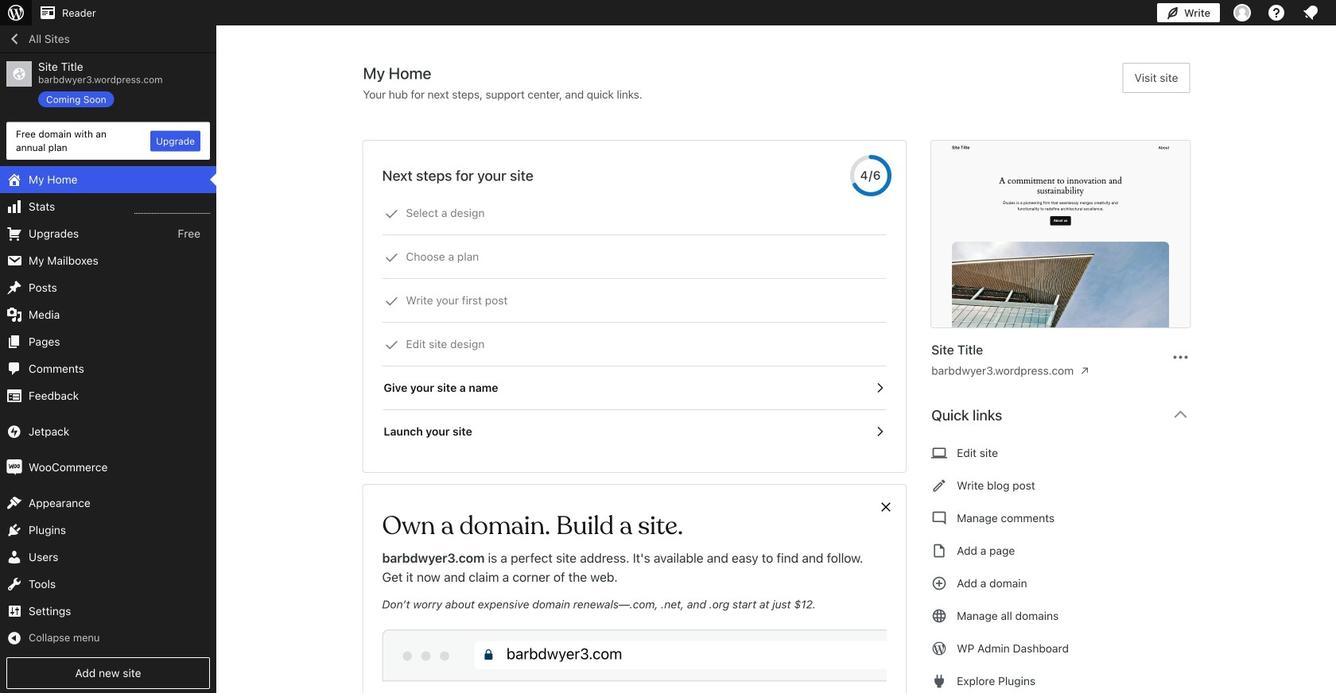 Task type: describe. For each thing, give the bounding box(es) containing it.
2 task complete image from the top
[[385, 338, 399, 352]]

dismiss domain name promotion image
[[879, 498, 894, 517]]

task enabled image
[[873, 381, 887, 395]]

insert_drive_file image
[[932, 542, 948, 561]]

manage your notifications image
[[1302, 3, 1321, 22]]

task enabled image
[[873, 425, 887, 439]]

laptop image
[[932, 444, 948, 463]]

launchpad checklist element
[[382, 192, 887, 453]]

1 task complete image from the top
[[385, 207, 399, 221]]

manage your sites image
[[6, 3, 25, 22]]



Task type: vqa. For each thing, say whether or not it's contained in the screenshot.
(OPENS IN A NEW TAB) element
yes



Task type: locate. For each thing, give the bounding box(es) containing it.
1 vertical spatial task complete image
[[385, 338, 399, 352]]

0 vertical spatial task complete image
[[385, 207, 399, 221]]

task complete image
[[385, 251, 399, 265], [385, 338, 399, 352]]

mode_comment image
[[932, 509, 948, 528]]

task complete image
[[385, 207, 399, 221], [385, 294, 399, 309]]

help image
[[1267, 3, 1286, 22]]

edit image
[[932, 477, 948, 496]]

0 vertical spatial task complete image
[[385, 251, 399, 265]]

more options for site site title image
[[1171, 348, 1191, 367]]

1 vertical spatial img image
[[6, 460, 22, 476]]

highest hourly views 0 image
[[134, 204, 210, 214]]

1 vertical spatial task complete image
[[385, 294, 399, 309]]

my profile image
[[1234, 4, 1251, 21]]

main content
[[363, 63, 1203, 694]]

1 img image from the top
[[6, 424, 22, 440]]

2 img image from the top
[[6, 460, 22, 476]]

2 task complete image from the top
[[385, 294, 399, 309]]

progress bar
[[851, 155, 892, 197]]

(opens in a new tab) element
[[1081, 363, 1089, 379]]

img image
[[6, 424, 22, 440], [6, 460, 22, 476]]

1 task complete image from the top
[[385, 251, 399, 265]]

0 vertical spatial img image
[[6, 424, 22, 440]]



